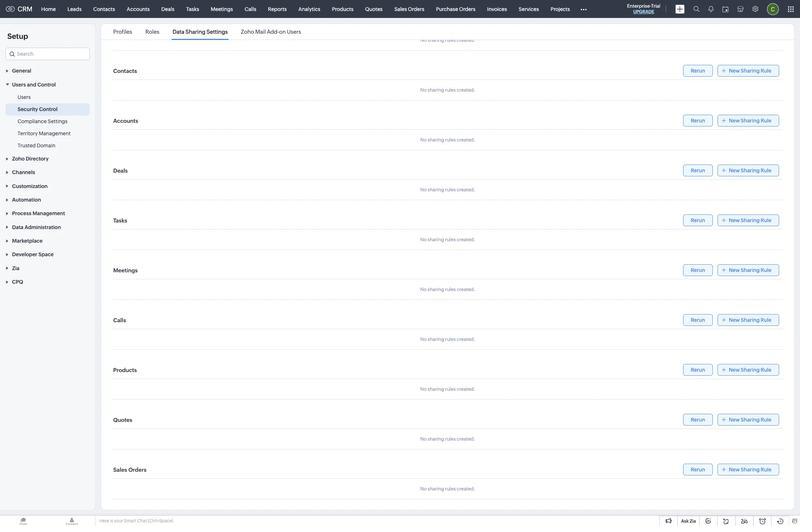 Task type: describe. For each thing, give the bounding box(es) containing it.
0 vertical spatial tasks
[[186, 6, 199, 12]]

rule for sales orders
[[761, 467, 772, 473]]

trusted domain
[[18, 142, 55, 148]]

reports link
[[262, 0, 293, 18]]

signals image
[[709, 6, 714, 12]]

process management button
[[0, 206, 95, 220]]

new for deals
[[729, 168, 740, 173]]

rule for products
[[761, 367, 772, 373]]

profiles link
[[112, 29, 133, 35]]

4 no from the top
[[420, 187, 427, 192]]

8 no sharing rules created. from the top
[[420, 386, 475, 392]]

profiles
[[113, 29, 132, 35]]

here is your smart chat (ctrl+space)
[[99, 518, 173, 524]]

0 horizontal spatial deals
[[113, 168, 128, 174]]

data for data sharing settings
[[173, 29, 184, 35]]

and
[[27, 82, 36, 88]]

sharing for meetings
[[741, 267, 760, 273]]

orders for purchase orders link
[[459, 6, 476, 12]]

data administration
[[12, 224, 61, 230]]

upgrade
[[633, 9, 654, 14]]

new sharing rule button for accounts
[[718, 115, 779, 126]]

new sharing rule button for calls
[[718, 314, 779, 326]]

6 no from the top
[[420, 287, 427, 292]]

enterprise-
[[627, 3, 651, 9]]

users inside list
[[287, 29, 301, 35]]

rule for deals
[[761, 168, 772, 173]]

compliance settings link
[[18, 118, 67, 125]]

1 no sharing rules created. from the top
[[420, 37, 475, 43]]

1 horizontal spatial settings
[[207, 29, 228, 35]]

0 horizontal spatial orders
[[128, 467, 147, 473]]

8 no from the top
[[420, 386, 427, 392]]

leads link
[[62, 0, 87, 18]]

directory
[[26, 156, 49, 162]]

3 rules from the top
[[445, 137, 456, 143]]

4 no sharing rules created. from the top
[[420, 187, 475, 192]]

analytics
[[299, 6, 320, 12]]

cpq
[[12, 279, 23, 285]]

8 sharing from the top
[[428, 386, 444, 392]]

3 no from the top
[[420, 137, 427, 143]]

compliance settings
[[18, 118, 67, 124]]

deals link
[[156, 0, 180, 18]]

users and control region
[[0, 91, 95, 152]]

mail
[[255, 29, 266, 35]]

invoices
[[487, 6, 507, 12]]

here
[[99, 518, 109, 524]]

zoho mail add-on users link
[[240, 29, 302, 35]]

0 vertical spatial deals
[[161, 6, 174, 12]]

new for sales orders
[[729, 467, 740, 473]]

meetings link
[[205, 0, 239, 18]]

crm
[[18, 5, 32, 13]]

2 created. from the top
[[457, 87, 475, 93]]

setup
[[7, 32, 28, 40]]

rule for calls
[[761, 317, 772, 323]]

developer space button
[[0, 247, 95, 261]]

new for meetings
[[729, 267, 740, 273]]

rule for contacts
[[761, 68, 772, 74]]

territory management link
[[18, 130, 71, 137]]

control inside dropdown button
[[37, 82, 56, 88]]

2 sharing from the top
[[428, 87, 444, 93]]

sales orders link
[[389, 0, 430, 18]]

zoho mail add-on users
[[241, 29, 301, 35]]

general
[[12, 68, 31, 74]]

data sharing settings
[[173, 29, 228, 35]]

general button
[[0, 64, 95, 77]]

0 horizontal spatial meetings
[[113, 267, 138, 273]]

rule for quotes
[[761, 417, 772, 423]]

add-
[[267, 29, 279, 35]]

ask
[[681, 519, 689, 524]]

9 no from the top
[[420, 436, 427, 442]]

home
[[41, 6, 56, 12]]

crm link
[[6, 5, 32, 13]]

chat
[[137, 518, 147, 524]]

9 no sharing rules created. from the top
[[420, 436, 475, 442]]

1 vertical spatial contacts
[[113, 68, 137, 74]]

1 vertical spatial products
[[113, 367, 137, 373]]

channels button
[[0, 165, 95, 179]]

quotes inside quotes link
[[365, 6, 383, 12]]

projects
[[551, 6, 570, 12]]

calendar image
[[723, 6, 729, 12]]

reports
[[268, 6, 287, 12]]

developer space
[[12, 252, 54, 258]]

cpq button
[[0, 275, 95, 289]]

process
[[12, 211, 31, 216]]

domain
[[37, 142, 55, 148]]

data administration button
[[0, 220, 95, 234]]

new for accounts
[[729, 118, 740, 124]]

profile element
[[763, 0, 783, 18]]

smart
[[124, 518, 136, 524]]

1 created. from the top
[[457, 37, 475, 43]]

create menu image
[[676, 5, 685, 13]]

1 horizontal spatial sales
[[394, 6, 407, 12]]

new for calls
[[729, 317, 740, 323]]

users for users and control
[[12, 82, 26, 88]]

5 created. from the top
[[457, 237, 475, 242]]

0 horizontal spatial tasks
[[113, 217, 127, 224]]

10 created. from the top
[[457, 486, 475, 492]]

10 no sharing rules created. from the top
[[420, 486, 475, 492]]

is
[[110, 518, 113, 524]]

(ctrl+space)
[[148, 518, 173, 524]]

search image
[[694, 6, 700, 12]]

roles
[[145, 29, 159, 35]]

customization
[[12, 183, 48, 189]]

automation
[[12, 197, 41, 203]]

3 no sharing rules created. from the top
[[420, 137, 475, 143]]

marketplace button
[[0, 234, 95, 247]]

rule for tasks
[[761, 217, 772, 223]]

projects link
[[545, 0, 576, 18]]

1 vertical spatial accounts
[[113, 118, 138, 124]]

trial
[[651, 3, 661, 9]]

control inside "region"
[[39, 106, 58, 112]]

ask zia
[[681, 519, 696, 524]]

new sharing rule button for sales orders
[[718, 464, 779, 475]]

1 rules from the top
[[445, 37, 456, 43]]

sharing for quotes
[[741, 417, 760, 423]]

roles link
[[144, 29, 161, 35]]

sharing for calls
[[741, 317, 760, 323]]

sharing for deals
[[741, 168, 760, 173]]

1 sharing from the top
[[428, 37, 444, 43]]

create menu element
[[671, 0, 689, 18]]

1 no from the top
[[420, 37, 427, 43]]



Task type: locate. For each thing, give the bounding box(es) containing it.
1 horizontal spatial quotes
[[365, 6, 383, 12]]

1 horizontal spatial deals
[[161, 6, 174, 12]]

accounts link
[[121, 0, 156, 18]]

7 new from the top
[[729, 367, 740, 373]]

10 no from the top
[[420, 486, 427, 492]]

accounts
[[127, 6, 150, 12], [113, 118, 138, 124]]

new for tasks
[[729, 217, 740, 223]]

users right on
[[287, 29, 301, 35]]

0 vertical spatial quotes
[[365, 6, 383, 12]]

4 new from the top
[[729, 217, 740, 223]]

created.
[[457, 37, 475, 43], [457, 87, 475, 93], [457, 137, 475, 143], [457, 187, 475, 192], [457, 237, 475, 242], [457, 287, 475, 292], [457, 337, 475, 342], [457, 386, 475, 392], [457, 436, 475, 442], [457, 486, 475, 492]]

zia right ask
[[690, 519, 696, 524]]

0 horizontal spatial sales
[[113, 467, 127, 473]]

new sharing rule for tasks
[[729, 217, 772, 223]]

control down general dropdown button
[[37, 82, 56, 88]]

0 horizontal spatial zia
[[12, 265, 19, 271]]

sharing inside list
[[186, 29, 205, 35]]

3 new sharing rule button from the top
[[718, 165, 779, 176]]

contacts
[[93, 6, 115, 12], [113, 68, 137, 74]]

security control
[[18, 106, 58, 112]]

9 created. from the top
[[457, 436, 475, 442]]

0 vertical spatial users
[[287, 29, 301, 35]]

data inside data administration 'dropdown button'
[[12, 224, 23, 230]]

contacts link
[[87, 0, 121, 18]]

2 new sharing rule from the top
[[729, 118, 772, 124]]

3 rule from the top
[[761, 168, 772, 173]]

enterprise-trial upgrade
[[627, 3, 661, 14]]

9 sharing from the top
[[428, 436, 444, 442]]

management inside users and control "region"
[[39, 130, 71, 136]]

new sharing rule for sales orders
[[729, 467, 772, 473]]

control
[[37, 82, 56, 88], [39, 106, 58, 112]]

trusted
[[18, 142, 36, 148]]

signals element
[[704, 0, 718, 18]]

invoices link
[[481, 0, 513, 18]]

calls
[[245, 6, 256, 12], [113, 317, 126, 323]]

7 new sharing rule button from the top
[[718, 364, 779, 376]]

new sharing rule for quotes
[[729, 417, 772, 423]]

1 horizontal spatial zia
[[690, 519, 696, 524]]

1 rule from the top
[[761, 68, 772, 74]]

0 vertical spatial calls
[[245, 6, 256, 12]]

quotes
[[365, 6, 383, 12], [113, 417, 132, 423]]

0 vertical spatial accounts
[[127, 6, 150, 12]]

2 new from the top
[[729, 118, 740, 124]]

new sharing rule for meetings
[[729, 267, 772, 273]]

10 sharing from the top
[[428, 486, 444, 492]]

0 horizontal spatial quotes
[[113, 417, 132, 423]]

9 new from the top
[[729, 467, 740, 473]]

Search text field
[[6, 48, 89, 60]]

10 rules from the top
[[445, 486, 456, 492]]

0 horizontal spatial zoho
[[12, 156, 25, 162]]

purchase orders link
[[430, 0, 481, 18]]

5 rule from the top
[[761, 267, 772, 273]]

rules
[[445, 37, 456, 43], [445, 87, 456, 93], [445, 137, 456, 143], [445, 187, 456, 192], [445, 237, 456, 242], [445, 287, 456, 292], [445, 337, 456, 342], [445, 386, 456, 392], [445, 436, 456, 442], [445, 486, 456, 492]]

1 vertical spatial sales orders
[[113, 467, 147, 473]]

management for territory management
[[39, 130, 71, 136]]

new sharing rule for calls
[[729, 317, 772, 323]]

purchase orders
[[436, 6, 476, 12]]

calls link
[[239, 0, 262, 18]]

1 horizontal spatial zoho
[[241, 29, 254, 35]]

leads
[[68, 6, 82, 12]]

4 sharing from the top
[[428, 187, 444, 192]]

new sharing rule button for tasks
[[718, 214, 779, 226]]

0 vertical spatial zia
[[12, 265, 19, 271]]

services link
[[513, 0, 545, 18]]

1 horizontal spatial sales orders
[[394, 6, 424, 12]]

1 horizontal spatial data
[[173, 29, 184, 35]]

zoho left mail
[[241, 29, 254, 35]]

7 new sharing rule from the top
[[729, 367, 772, 373]]

3 sharing from the top
[[428, 137, 444, 143]]

data sharing settings link
[[172, 29, 229, 35]]

8 new from the top
[[729, 417, 740, 423]]

0 vertical spatial management
[[39, 130, 71, 136]]

6 created. from the top
[[457, 287, 475, 292]]

meetings
[[211, 6, 233, 12], [113, 267, 138, 273]]

zoho inside dropdown button
[[12, 156, 25, 162]]

process management
[[12, 211, 65, 216]]

1 horizontal spatial meetings
[[211, 6, 233, 12]]

developer
[[12, 252, 37, 258]]

data for data administration
[[12, 224, 23, 230]]

tasks link
[[180, 0, 205, 18]]

0 vertical spatial zoho
[[241, 29, 254, 35]]

new sharing rule for contacts
[[729, 68, 772, 74]]

new for quotes
[[729, 417, 740, 423]]

rule
[[761, 68, 772, 74], [761, 118, 772, 124], [761, 168, 772, 173], [761, 217, 772, 223], [761, 267, 772, 273], [761, 317, 772, 323], [761, 367, 772, 373], [761, 417, 772, 423], [761, 467, 772, 473]]

users for users
[[18, 94, 31, 100]]

0 vertical spatial contacts
[[93, 6, 115, 12]]

new sharing rule button for meetings
[[718, 264, 779, 276]]

6 rules from the top
[[445, 287, 456, 292]]

users link
[[18, 93, 31, 101]]

8 created. from the top
[[457, 386, 475, 392]]

0 horizontal spatial sales orders
[[113, 467, 147, 473]]

no
[[420, 37, 427, 43], [420, 87, 427, 93], [420, 137, 427, 143], [420, 187, 427, 192], [420, 237, 427, 242], [420, 287, 427, 292], [420, 337, 427, 342], [420, 386, 427, 392], [420, 436, 427, 442], [420, 486, 427, 492]]

5 new from the top
[[729, 267, 740, 273]]

new sharing rule button for quotes
[[718, 414, 779, 426]]

security
[[18, 106, 38, 112]]

automation button
[[0, 193, 95, 206]]

rule for meetings
[[761, 267, 772, 273]]

0 horizontal spatial products
[[113, 367, 137, 373]]

territory management
[[18, 130, 71, 136]]

products link
[[326, 0, 359, 18]]

1 vertical spatial settings
[[48, 118, 67, 124]]

compliance
[[18, 118, 47, 124]]

data down process
[[12, 224, 23, 230]]

services
[[519, 6, 539, 12]]

5 no sharing rules created. from the top
[[420, 237, 475, 242]]

users up security
[[18, 94, 31, 100]]

6 no sharing rules created. from the top
[[420, 287, 475, 292]]

1 new sharing rule from the top
[[729, 68, 772, 74]]

new sharing rule button for deals
[[718, 165, 779, 176]]

2 rule from the top
[[761, 118, 772, 124]]

7 rules from the top
[[445, 337, 456, 342]]

settings up territory management link
[[48, 118, 67, 124]]

purchase
[[436, 6, 458, 12]]

new for contacts
[[729, 68, 740, 74]]

6 new sharing rule from the top
[[729, 317, 772, 323]]

on
[[279, 29, 286, 35]]

1 horizontal spatial products
[[332, 6, 354, 12]]

5 new sharing rule from the top
[[729, 267, 772, 273]]

trusted domain link
[[18, 142, 55, 149]]

sales
[[394, 6, 407, 12], [113, 467, 127, 473]]

1 new from the top
[[729, 68, 740, 74]]

data down deals link on the top of the page
[[173, 29, 184, 35]]

new sharing rule button for products
[[718, 364, 779, 376]]

1 horizontal spatial calls
[[245, 6, 256, 12]]

sales orders
[[394, 6, 424, 12], [113, 467, 147, 473]]

9 rules from the top
[[445, 436, 456, 442]]

your
[[114, 518, 123, 524]]

Other Modules field
[[576, 3, 592, 15]]

7 no sharing rules created. from the top
[[420, 337, 475, 342]]

settings
[[207, 29, 228, 35], [48, 118, 67, 124]]

1 vertical spatial sales
[[113, 467, 127, 473]]

new sharing rule for accounts
[[729, 118, 772, 124]]

rule for accounts
[[761, 118, 772, 124]]

sharing for accounts
[[741, 118, 760, 124]]

analytics link
[[293, 0, 326, 18]]

8 new sharing rule button from the top
[[718, 414, 779, 426]]

orders for sales orders link
[[408, 6, 424, 12]]

9 new sharing rule from the top
[[729, 467, 772, 473]]

chats image
[[0, 516, 46, 526]]

home link
[[35, 0, 62, 18]]

new for products
[[729, 367, 740, 373]]

sharing for products
[[741, 367, 760, 373]]

2 rules from the top
[[445, 87, 456, 93]]

1 vertical spatial calls
[[113, 317, 126, 323]]

1 vertical spatial users
[[12, 82, 26, 88]]

4 rule from the top
[[761, 217, 772, 223]]

channels
[[12, 170, 35, 175]]

sharing
[[428, 37, 444, 43], [428, 87, 444, 93], [428, 137, 444, 143], [428, 187, 444, 192], [428, 237, 444, 242], [428, 287, 444, 292], [428, 337, 444, 342], [428, 386, 444, 392], [428, 436, 444, 442], [428, 486, 444, 492]]

1 vertical spatial deals
[[113, 168, 128, 174]]

new sharing rule for products
[[729, 367, 772, 373]]

users inside dropdown button
[[12, 82, 26, 88]]

3 new sharing rule from the top
[[729, 168, 772, 173]]

0 horizontal spatial data
[[12, 224, 23, 230]]

zoho for zoho directory
[[12, 156, 25, 162]]

9 rule from the top
[[761, 467, 772, 473]]

zoho up the channels
[[12, 156, 25, 162]]

zoho directory button
[[0, 152, 95, 165]]

7 sharing from the top
[[428, 337, 444, 342]]

profile image
[[767, 3, 779, 15]]

new sharing rule for deals
[[729, 168, 772, 173]]

8 rule from the top
[[761, 417, 772, 423]]

1 horizontal spatial orders
[[408, 6, 424, 12]]

1 vertical spatial management
[[32, 211, 65, 216]]

5 no from the top
[[420, 237, 427, 242]]

marketplace
[[12, 238, 43, 244]]

6 new sharing rule button from the top
[[718, 314, 779, 326]]

territory
[[18, 130, 38, 136]]

7 no from the top
[[420, 337, 427, 342]]

4 created. from the top
[[457, 187, 475, 192]]

0 vertical spatial sales orders
[[394, 6, 424, 12]]

zia inside dropdown button
[[12, 265, 19, 271]]

space
[[38, 252, 54, 258]]

administration
[[25, 224, 61, 230]]

6 sharing from the top
[[428, 287, 444, 292]]

2 new sharing rule button from the top
[[718, 115, 779, 126]]

4 new sharing rule from the top
[[729, 217, 772, 223]]

sharing for sales orders
[[741, 467, 760, 473]]

6 new from the top
[[729, 317, 740, 323]]

1 vertical spatial zoho
[[12, 156, 25, 162]]

orders
[[408, 6, 424, 12], [459, 6, 476, 12], [128, 467, 147, 473]]

users and control button
[[0, 77, 95, 91]]

None button
[[683, 65, 713, 77], [683, 115, 713, 126], [683, 165, 713, 176], [683, 214, 713, 226], [683, 264, 713, 276], [683, 314, 713, 326], [683, 364, 713, 376], [683, 414, 713, 426], [683, 464, 713, 475], [683, 65, 713, 77], [683, 115, 713, 126], [683, 165, 713, 176], [683, 214, 713, 226], [683, 264, 713, 276], [683, 314, 713, 326], [683, 364, 713, 376], [683, 414, 713, 426], [683, 464, 713, 475]]

5 sharing from the top
[[428, 237, 444, 242]]

management up domain
[[39, 130, 71, 136]]

list
[[107, 24, 308, 40]]

users left and at the top left of page
[[12, 82, 26, 88]]

users
[[287, 29, 301, 35], [12, 82, 26, 88], [18, 94, 31, 100]]

search element
[[689, 0, 704, 18]]

2 no from the top
[[420, 87, 427, 93]]

new sharing rule button for contacts
[[718, 65, 779, 77]]

1 vertical spatial tasks
[[113, 217, 127, 224]]

1 vertical spatial control
[[39, 106, 58, 112]]

zoho for zoho mail add-on users
[[241, 29, 254, 35]]

6 rule from the top
[[761, 317, 772, 323]]

quotes link
[[359, 0, 389, 18]]

0 vertical spatial settings
[[207, 29, 228, 35]]

5 rules from the top
[[445, 237, 456, 242]]

1 vertical spatial meetings
[[113, 267, 138, 273]]

sharing for contacts
[[741, 68, 760, 74]]

new sharing rule button
[[718, 65, 779, 77], [718, 115, 779, 126], [718, 165, 779, 176], [718, 214, 779, 226], [718, 264, 779, 276], [718, 314, 779, 326], [718, 364, 779, 376], [718, 414, 779, 426], [718, 464, 779, 475]]

management for process management
[[32, 211, 65, 216]]

0 vertical spatial control
[[37, 82, 56, 88]]

zoho directory
[[12, 156, 49, 162]]

3 created. from the top
[[457, 137, 475, 143]]

8 new sharing rule from the top
[[729, 417, 772, 423]]

4 rules from the top
[[445, 187, 456, 192]]

0 vertical spatial meetings
[[211, 6, 233, 12]]

management inside dropdown button
[[32, 211, 65, 216]]

users inside "region"
[[18, 94, 31, 100]]

sharing for tasks
[[741, 217, 760, 223]]

7 rule from the top
[[761, 367, 772, 373]]

new
[[729, 68, 740, 74], [729, 118, 740, 124], [729, 168, 740, 173], [729, 217, 740, 223], [729, 267, 740, 273], [729, 317, 740, 323], [729, 367, 740, 373], [729, 417, 740, 423], [729, 467, 740, 473]]

management up data administration 'dropdown button'
[[32, 211, 65, 216]]

settings down meetings link
[[207, 29, 228, 35]]

zia
[[12, 265, 19, 271], [690, 519, 696, 524]]

contacts image
[[49, 516, 95, 526]]

8 rules from the top
[[445, 386, 456, 392]]

None field
[[5, 48, 90, 60]]

settings inside users and control "region"
[[48, 118, 67, 124]]

0 vertical spatial products
[[332, 6, 354, 12]]

1 vertical spatial data
[[12, 224, 23, 230]]

2 vertical spatial users
[[18, 94, 31, 100]]

1 vertical spatial quotes
[[113, 417, 132, 423]]

5 new sharing rule button from the top
[[718, 264, 779, 276]]

contacts inside "link"
[[93, 6, 115, 12]]

users and control
[[12, 82, 56, 88]]

1 new sharing rule button from the top
[[718, 65, 779, 77]]

customization button
[[0, 179, 95, 193]]

2 no sharing rules created. from the top
[[420, 87, 475, 93]]

list containing profiles
[[107, 24, 308, 40]]

4 new sharing rule button from the top
[[718, 214, 779, 226]]

security control link
[[18, 105, 58, 113]]

0 horizontal spatial settings
[[48, 118, 67, 124]]

2 horizontal spatial orders
[[459, 6, 476, 12]]

1 vertical spatial zia
[[690, 519, 696, 524]]

zia button
[[0, 261, 95, 275]]

0 vertical spatial data
[[173, 29, 184, 35]]

zia up cpq
[[12, 265, 19, 271]]

control up the compliance settings
[[39, 106, 58, 112]]

1 horizontal spatial tasks
[[186, 6, 199, 12]]

3 new from the top
[[729, 168, 740, 173]]

0 horizontal spatial calls
[[113, 317, 126, 323]]

0 vertical spatial sales
[[394, 6, 407, 12]]

9 new sharing rule button from the top
[[718, 464, 779, 475]]

7 created. from the top
[[457, 337, 475, 342]]

no sharing rules created.
[[420, 37, 475, 43], [420, 87, 475, 93], [420, 137, 475, 143], [420, 187, 475, 192], [420, 237, 475, 242], [420, 287, 475, 292], [420, 337, 475, 342], [420, 386, 475, 392], [420, 436, 475, 442], [420, 486, 475, 492]]



Task type: vqa. For each thing, say whether or not it's contained in the screenshot.
Data Sharing Settings
yes



